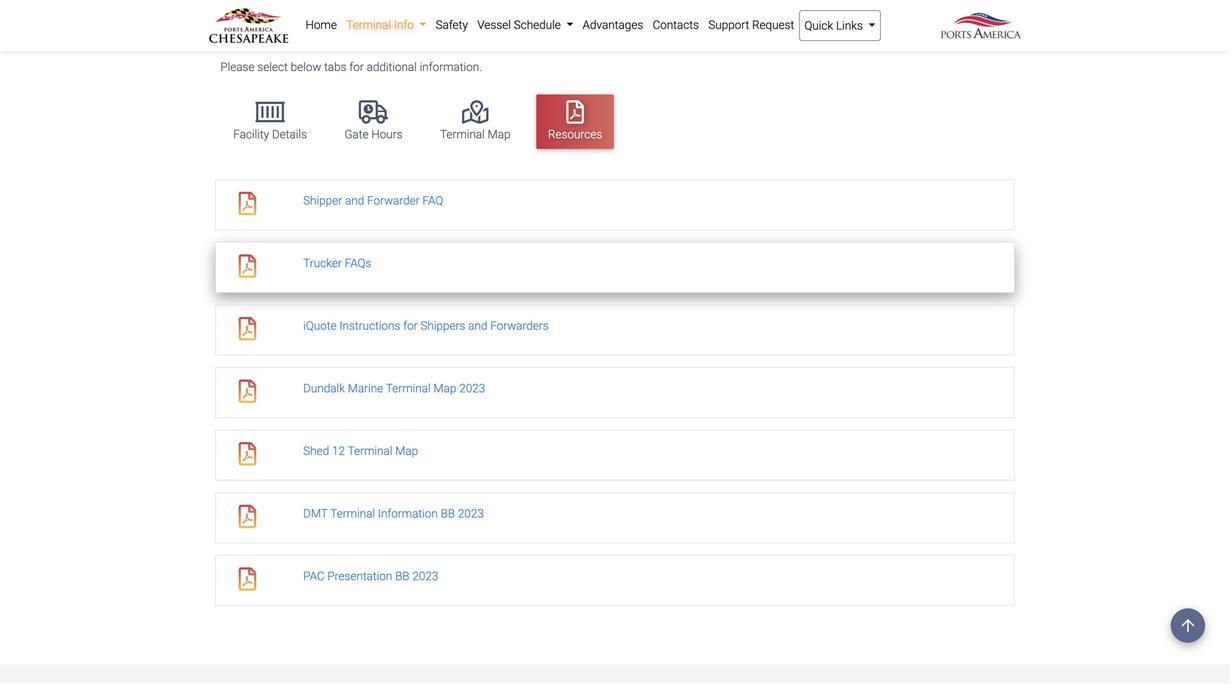 Task type: vqa. For each thing, say whether or not it's contained in the screenshot.
Map to the right
yes



Task type: describe. For each thing, give the bounding box(es) containing it.
0 horizontal spatial home link
[[220, 34, 252, 48]]

vessel schedule
[[478, 18, 564, 32]]

marine
[[348, 382, 383, 396]]

0 vertical spatial bb
[[441, 507, 455, 521]]

select
[[258, 60, 288, 74]]

2023 for dundalk marine terminal map 2023
[[459, 382, 485, 396]]

safety
[[436, 18, 468, 32]]

dundalk marine terminal map 2023 link
[[303, 382, 485, 396]]

presentation
[[328, 570, 393, 584]]

tabs
[[324, 60, 347, 74]]

safety link
[[431, 10, 473, 40]]

terminal inside terminal map "link"
[[440, 127, 485, 141]]

advantages link
[[578, 10, 648, 40]]

shippers
[[421, 319, 466, 333]]

shed 12 terminal map link
[[303, 444, 418, 458]]

map for shed 12 terminal map
[[395, 444, 418, 458]]

trucker faqs link
[[303, 256, 372, 270]]

1 horizontal spatial and
[[468, 319, 488, 333]]

hours
[[372, 127, 403, 141]]

schedule
[[514, 18, 561, 32]]

1 horizontal spatial home link
[[301, 10, 342, 40]]

vessel schedule link
[[473, 10, 578, 40]]

dundalk terminal info
[[268, 34, 380, 48]]

dmt
[[303, 507, 328, 521]]

terminal right 12
[[348, 444, 393, 458]]

information
[[378, 507, 438, 521]]

shed
[[303, 444, 329, 458]]

instructions
[[340, 319, 401, 333]]

trucker faqs
[[303, 256, 372, 270]]

facility details link
[[222, 94, 319, 149]]

additional
[[367, 60, 417, 74]]

terminal right marine
[[386, 382, 431, 396]]

terminal right "dmt"
[[330, 507, 375, 521]]

home for leftmost home link
[[220, 34, 252, 48]]

details
[[272, 127, 307, 141]]

pac
[[303, 570, 325, 584]]

forwarder
[[367, 194, 420, 208]]

shipper and forwarder faq
[[303, 194, 444, 208]]

terminal map
[[440, 127, 511, 141]]

2 vertical spatial 2023
[[413, 570, 439, 584]]

terminal inside terminal info link
[[346, 18, 391, 32]]

go to top image
[[1171, 609, 1206, 643]]

home for the right home link
[[306, 18, 337, 32]]

quick links
[[805, 19, 866, 33]]

trucker
[[303, 256, 342, 270]]

gate hours
[[345, 127, 403, 141]]

dundalk for dundalk marine terminal map 2023
[[303, 382, 345, 396]]

0 horizontal spatial info
[[360, 34, 380, 48]]

terminal info
[[346, 18, 417, 32]]

0 horizontal spatial bb
[[395, 570, 410, 584]]

0 vertical spatial info
[[394, 18, 414, 32]]

0 horizontal spatial for
[[350, 60, 364, 74]]

support request link
[[704, 10, 799, 40]]



Task type: locate. For each thing, give the bounding box(es) containing it.
home
[[306, 18, 337, 32], [220, 34, 252, 48]]

1 horizontal spatial home
[[306, 18, 337, 32]]

quick links link
[[799, 10, 881, 41]]

2023
[[459, 382, 485, 396], [458, 507, 484, 521], [413, 570, 439, 584]]

and right shipper
[[345, 194, 364, 208]]

bb right information
[[441, 507, 455, 521]]

home link
[[301, 10, 342, 40], [220, 34, 252, 48]]

1 horizontal spatial map
[[434, 382, 457, 396]]

facility details
[[233, 127, 307, 141]]

dundalk
[[268, 34, 310, 48], [303, 382, 345, 396]]

iquote
[[303, 319, 337, 333]]

terminal map link
[[429, 94, 523, 149]]

1 vertical spatial and
[[468, 319, 488, 333]]

pac presentation bb 2023 link
[[303, 570, 439, 584]]

0 horizontal spatial map
[[395, 444, 418, 458]]

gate hours link
[[333, 94, 414, 149]]

tab panel containing shipper and forwarder faq
[[215, 180, 1015, 606]]

terminal up please select below tabs for additional information.
[[346, 18, 391, 32]]

request
[[752, 18, 795, 32]]

facility
[[233, 127, 269, 141]]

map
[[488, 127, 511, 141], [434, 382, 457, 396], [395, 444, 418, 458]]

terminal down information.
[[440, 127, 485, 141]]

pac presentation bb 2023
[[303, 570, 439, 584]]

shipper
[[303, 194, 342, 208]]

1 vertical spatial for
[[403, 319, 418, 333]]

home inside home link
[[306, 18, 337, 32]]

resources
[[548, 127, 603, 141]]

1 vertical spatial info
[[360, 34, 380, 48]]

shed 12 terminal map
[[303, 444, 418, 458]]

1 vertical spatial dundalk
[[303, 382, 345, 396]]

and
[[345, 194, 364, 208], [468, 319, 488, 333]]

resources link
[[537, 94, 614, 149]]

1 vertical spatial map
[[434, 382, 457, 396]]

please select below tabs for additional information.
[[220, 60, 482, 74]]

0 vertical spatial 2023
[[459, 382, 485, 396]]

information.
[[420, 60, 482, 74]]

support
[[709, 18, 750, 32]]

0 horizontal spatial home
[[220, 34, 252, 48]]

0 vertical spatial for
[[350, 60, 364, 74]]

tab list
[[215, 87, 1022, 156]]

dmt terminal information bb 2023 link
[[303, 507, 484, 521]]

dundalk inside tab panel
[[303, 382, 345, 396]]

vessel
[[478, 18, 511, 32]]

home link up tabs
[[301, 10, 342, 40]]

0 vertical spatial and
[[345, 194, 364, 208]]

1 horizontal spatial for
[[403, 319, 418, 333]]

for right tabs
[[350, 60, 364, 74]]

advantages
[[583, 18, 644, 32]]

1 vertical spatial home
[[220, 34, 252, 48]]

please
[[220, 60, 255, 74]]

2023 down "shippers" at the left top of the page
[[459, 382, 485, 396]]

info down terminal info
[[360, 34, 380, 48]]

forwarders
[[491, 319, 549, 333]]

dundalk up select
[[268, 34, 310, 48]]

tab list containing facility details
[[215, 87, 1022, 156]]

for left "shippers" at the left top of the page
[[403, 319, 418, 333]]

info
[[394, 18, 414, 32], [360, 34, 380, 48]]

dundalk for dundalk terminal info
[[268, 34, 310, 48]]

1 horizontal spatial info
[[394, 18, 414, 32]]

1 horizontal spatial bb
[[441, 507, 455, 521]]

for inside tab panel
[[403, 319, 418, 333]]

and right "shippers" at the left top of the page
[[468, 319, 488, 333]]

faqs
[[345, 256, 372, 270]]

terminal
[[346, 18, 391, 32], [312, 34, 357, 48], [440, 127, 485, 141], [386, 382, 431, 396], [348, 444, 393, 458], [330, 507, 375, 521]]

bb
[[441, 507, 455, 521], [395, 570, 410, 584]]

12
[[332, 444, 345, 458]]

gate
[[345, 127, 369, 141]]

2 vertical spatial map
[[395, 444, 418, 458]]

tab panel
[[215, 180, 1015, 606]]

0 vertical spatial map
[[488, 127, 511, 141]]

shipper and forwarder faq link
[[303, 194, 444, 208]]

0 horizontal spatial and
[[345, 194, 364, 208]]

2023 right information
[[458, 507, 484, 521]]

bb right the presentation
[[395, 570, 410, 584]]

info up additional
[[394, 18, 414, 32]]

1 vertical spatial bb
[[395, 570, 410, 584]]

home link up please on the top
[[220, 34, 252, 48]]

map for dundalk marine terminal map 2023
[[434, 382, 457, 396]]

links
[[836, 19, 863, 33]]

1 vertical spatial 2023
[[458, 507, 484, 521]]

terminal up tabs
[[312, 34, 357, 48]]

0 vertical spatial home
[[306, 18, 337, 32]]

quick
[[805, 19, 834, 33]]

dmt terminal information bb 2023
[[303, 507, 484, 521]]

2023 down information
[[413, 570, 439, 584]]

2023 for dmt terminal information bb 2023
[[458, 507, 484, 521]]

faq
[[423, 194, 444, 208]]

dundalk marine terminal map 2023
[[303, 382, 485, 396]]

support request
[[709, 18, 795, 32]]

terminal info link
[[342, 10, 431, 40]]

iquote instructions for shippers and forwarders link
[[303, 319, 549, 333]]

iquote instructions for shippers and forwarders
[[303, 319, 549, 333]]

home up dundalk terminal info
[[306, 18, 337, 32]]

0 vertical spatial dundalk
[[268, 34, 310, 48]]

home up please on the top
[[220, 34, 252, 48]]

2 horizontal spatial map
[[488, 127, 511, 141]]

map inside "link"
[[488, 127, 511, 141]]

contacts link
[[648, 10, 704, 40]]

for
[[350, 60, 364, 74], [403, 319, 418, 333]]

dundalk left marine
[[303, 382, 345, 396]]

contacts
[[653, 18, 699, 32]]

below
[[291, 60, 321, 74]]



